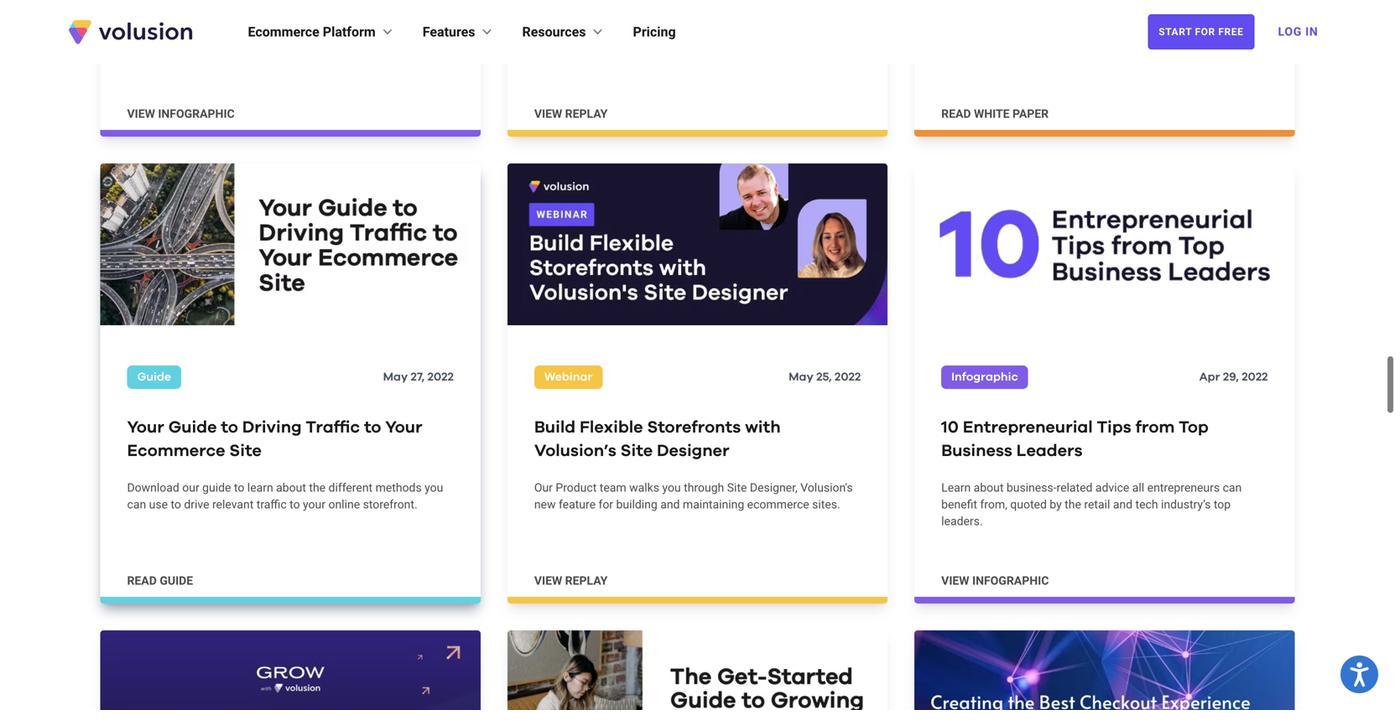 Task type: vqa. For each thing, say whether or not it's contained in the screenshot.


Task type: describe. For each thing, give the bounding box(es) containing it.
may 27, 2022
[[383, 372, 454, 383]]

make
[[1201, 31, 1230, 44]]

site inside "our product team walks you through site designer, volusion's new feature for building and maintaining ecommerce sites."
[[727, 481, 747, 495]]

0 vertical spatial guide
[[137, 372, 171, 383]]

benefit
[[942, 498, 978, 512]]

2022 for 10 entrepreneurial tips from top business leaders
[[1242, 372, 1269, 383]]

for inside discover how you can update your ecommerce store's site building capabilities and forward-facing design to make the ecommerce experience easier for you and your customers.
[[1101, 47, 1116, 61]]

drive
[[184, 498, 209, 512]]

volusion's
[[801, 481, 853, 495]]

white
[[974, 107, 1010, 121]]

site inside build flexible storefronts with volusion's site designer
[[621, 443, 653, 460]]

replay for 1st view replay button
[[565, 107, 608, 121]]

ecommerce inside your guide to driving traffic to your ecommerce site
[[127, 443, 225, 460]]

view for the left view infographic button
[[127, 107, 155, 121]]

1 horizontal spatial view infographic
[[942, 574, 1049, 588]]

business
[[942, 443, 1013, 460]]

and inside the learn about business-related advice all entrepreneurs can benefit from, quoted by the retail and tech industry's top leaders.
[[1114, 498, 1133, 512]]

update
[[1058, 14, 1094, 28]]

27,
[[411, 372, 425, 383]]

view infographic inside the view infographic link
[[127, 107, 235, 121]]

your guide to driving traffic to your ecommerce site
[[127, 419, 423, 460]]

advice
[[1096, 481, 1130, 495]]

designer,
[[750, 481, 798, 495]]

for
[[1195, 26, 1216, 38]]

download our guide to learn about the different methods you can use to drive relevant traffic to your online storefront.
[[127, 481, 443, 512]]

site inside your guide to driving traffic to your ecommerce site
[[229, 443, 262, 460]]

2022 for your guide to driving traffic to your ecommerce site
[[428, 372, 454, 383]]

customers.
[[1188, 47, 1247, 61]]

entrepreneurial
[[963, 419, 1093, 436]]

ecommerce inside dropdown button
[[248, 24, 320, 40]]

ecommerce platform
[[248, 24, 376, 40]]

industry's
[[1162, 498, 1211, 512]]

view for first view replay button from the bottom
[[534, 574, 562, 588]]

business-
[[1007, 481, 1057, 495]]

and down design
[[1140, 47, 1160, 61]]

start for free
[[1159, 26, 1244, 38]]

maintaining
[[683, 498, 745, 512]]

related
[[1057, 481, 1093, 495]]

traffic
[[306, 419, 360, 436]]

read for read white paper
[[942, 107, 971, 121]]

features
[[423, 24, 475, 40]]

build flexible storefronts with volusion's site designer image
[[508, 164, 888, 325]]

quoted
[[1011, 498, 1047, 512]]

1 horizontal spatial ecommerce
[[942, 47, 1004, 61]]

easier
[[1066, 47, 1098, 61]]

team
[[600, 481, 627, 495]]

view for 1st view replay button
[[534, 107, 562, 121]]

log
[[1279, 25, 1302, 39]]

view replay inside view replay link
[[534, 107, 608, 121]]

can inside discover how you can update your ecommerce store's site building capabilities and forward-facing design to make the ecommerce experience easier for you and your customers.
[[1036, 14, 1055, 28]]

with
[[745, 419, 781, 436]]

view infographic link
[[100, 0, 481, 137]]

paper
[[1013, 107, 1049, 121]]

learn
[[247, 481, 273, 495]]

tips
[[1097, 419, 1132, 436]]

building inside discover how you can update your ecommerce store's site building capabilities and forward-facing design to make the ecommerce experience easier for you and your customers.
[[942, 31, 983, 44]]

our product team walks you through site designer, volusion's new feature for building and maintaining ecommerce sites.
[[534, 481, 853, 512]]

traffic
[[257, 498, 287, 512]]

platform
[[323, 24, 376, 40]]

read for read guide
[[127, 574, 157, 588]]

features button
[[423, 22, 496, 42]]

open accessibe: accessibility options, statement and help image
[[1351, 663, 1369, 687]]

new
[[534, 498, 556, 512]]

discover how you can update your ecommerce store's site building capabilities and forward-facing design to make the ecommerce experience easier for you and your customers.
[[942, 14, 1250, 61]]

entrepreneurs
[[1148, 481, 1220, 495]]

the inside the learn about business-related advice all entrepreneurs can benefit from, quoted by the retail and tech industry's top leaders.
[[1065, 498, 1082, 512]]

infographic
[[952, 372, 1019, 383]]

10 entrepreneurial tips from top business leaders image
[[915, 164, 1295, 325]]

leaders.
[[942, 515, 983, 529]]

29,
[[1224, 372, 1239, 383]]

log in
[[1279, 25, 1319, 39]]

designer
[[657, 443, 730, 460]]

methods
[[376, 481, 422, 495]]

webinar
[[545, 372, 593, 383]]

2022 for build flexible storefronts with volusion's site designer
[[835, 372, 861, 383]]

online
[[329, 498, 360, 512]]

about inside download our guide to learn about the different methods you can use to drive relevant traffic to your online storefront.
[[276, 481, 306, 495]]

2 your from the left
[[385, 419, 423, 436]]

10 entrepreneurial tips from top business leaders
[[942, 419, 1209, 460]]

leaders
[[1017, 443, 1083, 460]]

sites.
[[813, 498, 841, 512]]

free
[[1219, 26, 1244, 38]]

forward-
[[1071, 31, 1115, 44]]

1 vertical spatial view infographic button
[[942, 573, 1049, 590]]

you down the facing
[[1119, 47, 1137, 61]]

view for view infographic button to the bottom
[[942, 574, 970, 588]]

learn
[[942, 481, 971, 495]]

our
[[534, 481, 553, 495]]

product
[[556, 481, 597, 495]]

guide inside button
[[160, 574, 193, 588]]

capabilities
[[986, 31, 1046, 44]]

use
[[149, 498, 168, 512]]

ecommerce inside "our product team walks you through site designer, volusion's new feature for building and maintaining ecommerce sites."
[[747, 498, 810, 512]]



Task type: locate. For each thing, give the bounding box(es) containing it.
ecommerce platform button
[[248, 22, 396, 42]]

2 may from the left
[[789, 372, 814, 383]]

2 horizontal spatial ecommerce
[[1123, 14, 1185, 28]]

1 horizontal spatial guide
[[202, 481, 231, 495]]

0 vertical spatial infographic
[[158, 107, 235, 121]]

2 2022 from the left
[[835, 372, 861, 383]]

pricing link
[[633, 22, 676, 42]]

view
[[127, 107, 155, 121], [534, 107, 562, 121], [534, 574, 562, 588], [942, 574, 970, 588]]

your up forward-
[[1097, 14, 1120, 28]]

download
[[127, 481, 179, 495]]

pricing
[[633, 24, 676, 40]]

guide
[[202, 481, 231, 495], [160, 574, 193, 588]]

1 horizontal spatial read
[[942, 107, 971, 121]]

ecommerce up our
[[127, 443, 225, 460]]

1 view replay from the top
[[534, 107, 608, 121]]

your down design
[[1163, 47, 1185, 61]]

0 horizontal spatial ecommerce
[[127, 443, 225, 460]]

2 horizontal spatial the
[[1233, 31, 1250, 44]]

1 horizontal spatial your
[[385, 419, 423, 436]]

0 vertical spatial ecommerce
[[1123, 14, 1185, 28]]

can left 'update'
[[1036, 14, 1055, 28]]

building inside "our product team walks you through site designer, volusion's new feature for building and maintaining ecommerce sites."
[[616, 498, 658, 512]]

0 horizontal spatial view infographic button
[[127, 106, 235, 122]]

and
[[1049, 31, 1068, 44], [1140, 47, 1160, 61], [661, 498, 680, 512], [1114, 498, 1133, 512]]

1 vertical spatial guide
[[160, 574, 193, 588]]

0 vertical spatial guide
[[202, 481, 231, 495]]

you up the capabilities
[[1015, 14, 1033, 28]]

1 horizontal spatial about
[[974, 481, 1004, 495]]

0 horizontal spatial may
[[383, 372, 408, 383]]

read left white
[[942, 107, 971, 121]]

view replay
[[534, 107, 608, 121], [534, 574, 608, 588]]

1 vertical spatial the
[[309, 481, 326, 495]]

2 horizontal spatial your
[[1163, 47, 1185, 61]]

1 vertical spatial replay
[[565, 574, 608, 588]]

feature
[[559, 498, 596, 512]]

1 your from the left
[[127, 419, 164, 436]]

0 horizontal spatial the
[[309, 481, 326, 495]]

2 about from the left
[[974, 481, 1004, 495]]

ecommerce left platform
[[248, 24, 320, 40]]

discover
[[942, 14, 987, 28]]

1 2022 from the left
[[428, 372, 454, 383]]

2 horizontal spatial 2022
[[1242, 372, 1269, 383]]

view replay button down resources dropdown button
[[534, 106, 608, 122]]

0 horizontal spatial about
[[276, 481, 306, 495]]

2 horizontal spatial can
[[1223, 481, 1242, 495]]

relevant
[[212, 498, 254, 512]]

1 vertical spatial infographic
[[973, 574, 1049, 588]]

log in link
[[1269, 13, 1329, 50]]

0 vertical spatial read
[[942, 107, 971, 121]]

1 about from the left
[[276, 481, 306, 495]]

resources button
[[522, 22, 606, 42]]

may 25, 2022
[[789, 372, 861, 383]]

walks
[[630, 481, 660, 495]]

building down discover
[[942, 31, 983, 44]]

2 view replay from the top
[[534, 574, 608, 588]]

2022
[[428, 372, 454, 383], [835, 372, 861, 383], [1242, 372, 1269, 383]]

driving
[[242, 419, 302, 436]]

1 vertical spatial guide
[[168, 419, 217, 436]]

view replay down feature
[[534, 574, 608, 588]]

0 vertical spatial replay
[[565, 107, 608, 121]]

resources
[[522, 24, 586, 40]]

can left the use
[[127, 498, 146, 512]]

for down team
[[599, 498, 614, 512]]

learn about business-related advice all entrepreneurs can benefit from, quoted by the retail and tech industry's top leaders.
[[942, 481, 1242, 529]]

different
[[329, 481, 373, 495]]

for inside "our product team walks you through site designer, volusion's new feature for building and maintaining ecommerce sites."
[[599, 498, 614, 512]]

25,
[[817, 372, 832, 383]]

replay
[[565, 107, 608, 121], [565, 574, 608, 588]]

may for your guide to driving traffic to your ecommerce site
[[383, 372, 408, 383]]

1 horizontal spatial for
[[1101, 47, 1116, 61]]

0 horizontal spatial site
[[229, 443, 262, 460]]

0 vertical spatial your
[[1097, 14, 1120, 28]]

guide inside your guide to driving traffic to your ecommerce site
[[168, 419, 217, 436]]

our
[[182, 481, 199, 495]]

1 horizontal spatial can
[[1036, 14, 1055, 28]]

building down walks
[[616, 498, 658, 512]]

2 vertical spatial ecommerce
[[747, 498, 810, 512]]

top
[[1214, 498, 1231, 512]]

the
[[1233, 31, 1250, 44], [309, 481, 326, 495], [1065, 498, 1082, 512]]

for
[[1101, 47, 1116, 61], [599, 498, 614, 512]]

ecommerce
[[248, 24, 320, 40], [127, 443, 225, 460]]

guide inside download our guide to learn about the different methods you can use to drive relevant traffic to your online storefront.
[[202, 481, 231, 495]]

1 horizontal spatial site
[[621, 443, 653, 460]]

0 horizontal spatial view infographic
[[127, 107, 235, 121]]

can inside download our guide to learn about the different methods you can use to drive relevant traffic to your online storefront.
[[127, 498, 146, 512]]

read down the use
[[127, 574, 157, 588]]

view replay link
[[508, 0, 888, 137]]

may left "25,"
[[789, 372, 814, 383]]

2022 right 27,
[[428, 372, 454, 383]]

1 horizontal spatial 2022
[[835, 372, 861, 383]]

storefront.
[[363, 498, 418, 512]]

view replay button down feature
[[534, 573, 608, 590]]

view replay down resources dropdown button
[[534, 107, 608, 121]]

your inside download our guide to learn about the different methods you can use to drive relevant traffic to your online storefront.
[[303, 498, 326, 512]]

the inside download our guide to learn about the different methods you can use to drive relevant traffic to your online storefront.
[[309, 481, 326, 495]]

the down 'related' at the bottom right
[[1065, 498, 1082, 512]]

from,
[[981, 498, 1008, 512]]

ecommerce up design
[[1123, 14, 1185, 28]]

0 horizontal spatial your
[[127, 419, 164, 436]]

your
[[1097, 14, 1120, 28], [1163, 47, 1185, 61], [303, 498, 326, 512]]

0 vertical spatial view replay
[[534, 107, 608, 121]]

your guide to driving traffic to your ecommerce site image
[[100, 164, 481, 325]]

0 horizontal spatial 2022
[[428, 372, 454, 383]]

storefronts
[[647, 419, 741, 436]]

you
[[1015, 14, 1033, 28], [1119, 47, 1137, 61], [425, 481, 443, 495], [663, 481, 681, 495]]

1 may from the left
[[383, 372, 408, 383]]

1 horizontal spatial view infographic button
[[942, 573, 1049, 590]]

start for free link
[[1148, 14, 1255, 50]]

volusion's
[[534, 443, 617, 460]]

your left online
[[303, 498, 326, 512]]

2 replay from the top
[[565, 574, 608, 588]]

site down driving
[[229, 443, 262, 460]]

about up traffic
[[276, 481, 306, 495]]

can inside the learn about business-related advice all entrepreneurs can benefit from, quoted by the retail and tech industry's top leaders.
[[1223, 481, 1242, 495]]

2022 right "25,"
[[835, 372, 861, 383]]

you inside "our product team walks you through site designer, volusion's new feature for building and maintaining ecommerce sites."
[[663, 481, 681, 495]]

2022 right "29,"
[[1242, 372, 1269, 383]]

1 replay from the top
[[565, 107, 608, 121]]

you right walks
[[663, 481, 681, 495]]

0 horizontal spatial guide
[[160, 574, 193, 588]]

0 vertical spatial can
[[1036, 14, 1055, 28]]

ecommerce down designer,
[[747, 498, 810, 512]]

and down advice
[[1114, 498, 1133, 512]]

apr
[[1200, 372, 1221, 383]]

ecommerce
[[1123, 14, 1185, 28], [942, 47, 1004, 61], [747, 498, 810, 512]]

1 vertical spatial ecommerce
[[127, 443, 225, 460]]

1 vertical spatial read
[[127, 574, 157, 588]]

0 horizontal spatial can
[[127, 498, 146, 512]]

tech
[[1136, 498, 1159, 512]]

view replay button
[[534, 106, 608, 122], [534, 573, 608, 590]]

ecommerce down discover
[[942, 47, 1004, 61]]

by
[[1050, 498, 1062, 512]]

about inside the learn about business-related advice all entrepreneurs can benefit from, quoted by the retail and tech industry's top leaders.
[[974, 481, 1004, 495]]

flexible
[[580, 419, 643, 436]]

1 vertical spatial can
[[1223, 481, 1242, 495]]

10
[[942, 419, 959, 436]]

from
[[1136, 419, 1175, 436]]

1 vertical spatial view replay
[[534, 574, 608, 588]]

you inside download our guide to learn about the different methods you can use to drive relevant traffic to your online storefront.
[[425, 481, 443, 495]]

to inside discover how you can update your ecommerce store's site building capabilities and forward-facing design to make the ecommerce experience easier for you and your customers.
[[1188, 31, 1198, 44]]

0 vertical spatial view infographic
[[127, 107, 235, 121]]

0 vertical spatial ecommerce
[[248, 24, 320, 40]]

1 vertical spatial for
[[599, 498, 614, 512]]

0 horizontal spatial for
[[599, 498, 614, 512]]

0 vertical spatial view replay button
[[534, 106, 608, 122]]

infographic for the left view infographic button
[[158, 107, 235, 121]]

facing
[[1115, 31, 1147, 44]]

experience
[[1007, 47, 1064, 61]]

1 horizontal spatial the
[[1065, 498, 1082, 512]]

0 horizontal spatial your
[[303, 498, 326, 512]]

all
[[1133, 481, 1145, 495]]

and down 'update'
[[1049, 31, 1068, 44]]

1 vertical spatial your
[[1163, 47, 1185, 61]]

2 view replay button from the top
[[534, 573, 608, 590]]

view infographic button
[[127, 106, 235, 122], [942, 573, 1049, 590]]

you right methods
[[425, 481, 443, 495]]

how
[[990, 14, 1012, 28]]

site up maintaining
[[727, 481, 747, 495]]

2 vertical spatial the
[[1065, 498, 1082, 512]]

site
[[1225, 14, 1244, 28]]

infographic for view infographic button to the bottom
[[973, 574, 1049, 588]]

may for build flexible storefronts with volusion's site designer
[[789, 372, 814, 383]]

retail
[[1085, 498, 1111, 512]]

about up from,
[[974, 481, 1004, 495]]

2 vertical spatial your
[[303, 498, 326, 512]]

1 vertical spatial ecommerce
[[942, 47, 1004, 61]]

your up download
[[127, 419, 164, 436]]

building
[[942, 31, 983, 44], [616, 498, 658, 512]]

and left maintaining
[[661, 498, 680, 512]]

site down flexible
[[621, 443, 653, 460]]

your down 27,
[[385, 419, 423, 436]]

to
[[1188, 31, 1198, 44], [221, 419, 238, 436], [364, 419, 381, 436], [234, 481, 245, 495], [171, 498, 181, 512], [290, 498, 300, 512]]

may left 27,
[[383, 372, 408, 383]]

the left different
[[309, 481, 326, 495]]

infographic
[[158, 107, 235, 121], [973, 574, 1049, 588]]

site
[[229, 443, 262, 460], [621, 443, 653, 460], [727, 481, 747, 495]]

in
[[1306, 25, 1319, 39]]

read guide button
[[127, 573, 193, 590]]

1 view replay button from the top
[[534, 106, 608, 122]]

apr 29, 2022
[[1200, 372, 1269, 383]]

replay for first view replay button from the bottom
[[565, 574, 608, 588]]

start
[[1159, 26, 1192, 38]]

0 vertical spatial for
[[1101, 47, 1116, 61]]

design
[[1150, 31, 1185, 44]]

can up top
[[1223, 481, 1242, 495]]

store's
[[1188, 14, 1222, 28]]

build
[[534, 419, 576, 436]]

2 horizontal spatial site
[[727, 481, 747, 495]]

2 vertical spatial can
[[127, 498, 146, 512]]

1 horizontal spatial building
[[942, 31, 983, 44]]

1 horizontal spatial may
[[789, 372, 814, 383]]

guide down the use
[[160, 574, 193, 588]]

1 vertical spatial view replay button
[[534, 573, 608, 590]]

1 vertical spatial view infographic
[[942, 574, 1049, 588]]

0 horizontal spatial building
[[616, 498, 658, 512]]

0 horizontal spatial read
[[127, 574, 157, 588]]

0 vertical spatial the
[[1233, 31, 1250, 44]]

read white paper button
[[942, 106, 1049, 122]]

0 vertical spatial view infographic button
[[127, 106, 235, 122]]

1 horizontal spatial infographic
[[973, 574, 1049, 588]]

the down site
[[1233, 31, 1250, 44]]

read guide
[[127, 574, 193, 588]]

1 horizontal spatial ecommerce
[[248, 24, 320, 40]]

read white paper
[[942, 107, 1049, 121]]

1 horizontal spatial your
[[1097, 14, 1120, 28]]

1 vertical spatial building
[[616, 498, 658, 512]]

0 vertical spatial building
[[942, 31, 983, 44]]

guide up relevant
[[202, 481, 231, 495]]

0 horizontal spatial infographic
[[158, 107, 235, 121]]

can
[[1036, 14, 1055, 28], [1223, 481, 1242, 495], [127, 498, 146, 512]]

your
[[127, 419, 164, 436], [385, 419, 423, 436]]

3 2022 from the left
[[1242, 372, 1269, 383]]

0 horizontal spatial ecommerce
[[747, 498, 810, 512]]

through
[[684, 481, 724, 495]]

the inside discover how you can update your ecommerce store's site building capabilities and forward-facing design to make the ecommerce experience easier for you and your customers.
[[1233, 31, 1250, 44]]

for down forward-
[[1101, 47, 1116, 61]]

and inside "our product team walks you through site designer, volusion's new feature for building and maintaining ecommerce sites."
[[661, 498, 680, 512]]



